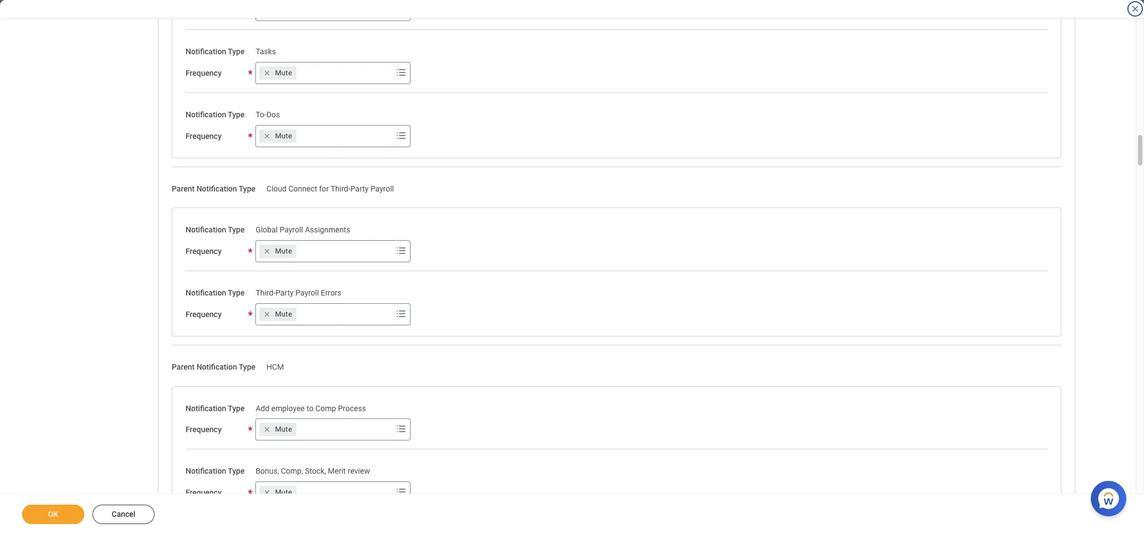 Task type: describe. For each thing, give the bounding box(es) containing it.
process
[[338, 404, 366, 413]]

merit
[[328, 467, 346, 476]]

notification for global payroll assignments
[[186, 226, 226, 235]]

tasks element
[[256, 45, 276, 56]]

1 horizontal spatial third-
[[331, 184, 351, 193]]

mute element for tasks
[[275, 68, 292, 78]]

notification type for bonus, comp, stock, merit review
[[186, 467, 245, 476]]

prompts image for third-party payroll errors
[[395, 307, 408, 321]]

mute, press delete to clear value. option for to-dos
[[260, 129, 297, 143]]

add employee to comp process element
[[256, 402, 366, 413]]

hcm
[[267, 363, 284, 372]]

add
[[256, 404, 269, 413]]

x small image for tasks
[[262, 68, 273, 79]]

x small image for global payroll assignments
[[262, 246, 273, 257]]

x small image for third-party payroll errors
[[262, 309, 273, 320]]

1 vertical spatial party
[[276, 289, 294, 298]]

for
[[319, 184, 329, 193]]

close change preferences image
[[1131, 4, 1140, 13]]

global payroll assignments element
[[256, 223, 350, 235]]

mute for add employee to comp process
[[275, 426, 292, 434]]

cancel button
[[93, 505, 155, 525]]

notification for third-party payroll errors
[[186, 289, 226, 298]]

cloud
[[267, 184, 287, 193]]

1 vertical spatial payroll
[[280, 226, 303, 235]]

global
[[256, 226, 278, 235]]

mute element for add employee to comp process
[[275, 425, 292, 435]]

type for global payroll assignments
[[228, 226, 245, 235]]

hcm element
[[267, 361, 284, 372]]

prompts image for tasks
[[395, 66, 408, 79]]

bonus,
[[256, 467, 279, 476]]

notification type for add employee to comp process
[[186, 404, 245, 413]]

x small image for to-dos
[[262, 131, 273, 142]]

1 vertical spatial third-
[[256, 289, 276, 298]]

third-party payroll errors element
[[256, 287, 342, 298]]

notification for add employee to comp process
[[186, 404, 226, 413]]

errors
[[321, 289, 342, 298]]

to
[[307, 404, 314, 413]]

comp
[[315, 404, 336, 413]]

notification for bonus, comp, stock, merit review
[[186, 467, 226, 476]]

mute, press delete to clear value. option for third-party payroll errors
[[260, 308, 297, 321]]

to-dos
[[256, 110, 280, 119]]

notification type for global payroll assignments
[[186, 226, 245, 235]]

type for bonus, comp, stock, merit review
[[228, 467, 245, 476]]

0 vertical spatial party
[[351, 184, 369, 193]]

type for tasks
[[228, 47, 245, 56]]

parent notification type for hcm
[[172, 363, 255, 372]]

third-party payroll errors
[[256, 289, 342, 298]]

bonus, comp, stock, merit review
[[256, 467, 370, 476]]

type for third-party payroll errors
[[228, 289, 245, 298]]

notification for to-dos
[[186, 110, 226, 119]]

0 vertical spatial payroll
[[371, 184, 394, 193]]

frequency for global payroll assignments
[[186, 247, 222, 256]]

parent for add
[[172, 363, 195, 372]]

assignments
[[305, 226, 350, 235]]



Task type: vqa. For each thing, say whether or not it's contained in the screenshot.
sixth Frequency from the bottom
yes



Task type: locate. For each thing, give the bounding box(es) containing it.
3 mute from the top
[[275, 247, 292, 255]]

notification type for tasks
[[186, 47, 245, 56]]

ok
[[48, 510, 58, 519]]

mute for tasks
[[275, 69, 292, 77]]

party left errors
[[276, 289, 294, 298]]

bonus, comp, stock, merit review element
[[256, 465, 370, 476]]

mute, press delete to clear value. option for global payroll assignments
[[260, 245, 297, 258]]

dos
[[266, 110, 280, 119]]

3 mute, press delete to clear value. option from the top
[[260, 245, 297, 258]]

mute down third-party payroll errors at bottom
[[275, 310, 292, 319]]

mute element down comp,
[[275, 488, 292, 498]]

2 frequency from the top
[[186, 132, 222, 141]]

mute down the 'global'
[[275, 247, 292, 255]]

2 parent from the top
[[172, 363, 195, 372]]

mute, press delete to clear value. option for bonus, comp, stock, merit review
[[260, 487, 297, 500]]

mute element down third-party payroll errors at bottom
[[275, 310, 292, 320]]

employee
[[271, 404, 305, 413]]

1 horizontal spatial party
[[351, 184, 369, 193]]

mute down dos at the top left of page
[[275, 132, 292, 140]]

prompts image
[[395, 66, 408, 79], [395, 129, 408, 142], [395, 244, 408, 258], [395, 307, 408, 321], [395, 486, 408, 499]]

ok button
[[22, 505, 84, 525]]

5 mute from the top
[[275, 426, 292, 434]]

mute, press delete to clear value. option down the bonus,
[[260, 487, 297, 500]]

global payroll assignments
[[256, 226, 350, 235]]

mute element right x small image
[[275, 425, 292, 435]]

2 vertical spatial payroll
[[296, 289, 319, 298]]

1 frequency from the top
[[186, 69, 222, 77]]

frequency for third-party payroll errors
[[186, 310, 222, 319]]

frequency for to-dos
[[186, 132, 222, 141]]

cloud connect for third-party payroll
[[267, 184, 394, 193]]

mute, press delete to clear value. option down dos at the top left of page
[[260, 129, 297, 143]]

0 vertical spatial parent notification type
[[172, 184, 255, 193]]

2 prompts image from the top
[[395, 129, 408, 142]]

x small image
[[262, 425, 273, 436]]

4 frequency from the top
[[186, 310, 222, 319]]

type
[[228, 47, 245, 56], [228, 110, 245, 119], [239, 184, 255, 193], [228, 226, 245, 235], [228, 289, 245, 298], [239, 363, 255, 372], [228, 404, 245, 413], [228, 467, 245, 476]]

1 vertical spatial parent notification type
[[172, 363, 255, 372]]

mute for global payroll assignments
[[275, 247, 292, 255]]

mute
[[275, 69, 292, 77], [275, 132, 292, 140], [275, 247, 292, 255], [275, 310, 292, 319], [275, 426, 292, 434], [275, 489, 292, 497]]

mute element for third-party payroll errors
[[275, 310, 292, 320]]

mute for bonus, comp, stock, merit review
[[275, 489, 292, 497]]

x small image down the bonus,
[[262, 488, 273, 499]]

6 notification type from the top
[[186, 467, 245, 476]]

2 mute element from the top
[[275, 131, 292, 141]]

x small image down third-party payroll errors at bottom
[[262, 309, 273, 320]]

mute element
[[275, 68, 292, 78], [275, 131, 292, 141], [275, 247, 292, 257], [275, 310, 292, 320], [275, 425, 292, 435], [275, 488, 292, 498]]

party
[[351, 184, 369, 193], [276, 289, 294, 298]]

frequency
[[186, 69, 222, 77], [186, 132, 222, 141], [186, 247, 222, 256], [186, 310, 222, 319], [186, 426, 222, 435], [186, 489, 222, 498]]

dialog
[[0, 0, 1144, 535]]

cloud connect for third-party payroll element
[[267, 182, 394, 193]]

1 vertical spatial parent
[[172, 363, 195, 372]]

mute for third-party payroll errors
[[275, 310, 292, 319]]

type for add employee to comp process
[[228, 404, 245, 413]]

mute, press delete to clear value. option down employee
[[260, 424, 297, 437]]

1 mute from the top
[[275, 69, 292, 77]]

notification type for to-dos
[[186, 110, 245, 119]]

frequency for add employee to comp process
[[186, 426, 222, 435]]

2 x small image from the top
[[262, 131, 273, 142]]

4 mute element from the top
[[275, 310, 292, 320]]

frequency for tasks
[[186, 69, 222, 77]]

review
[[348, 467, 370, 476]]

third-
[[331, 184, 351, 193], [256, 289, 276, 298]]

mute element down dos at the top left of page
[[275, 131, 292, 141]]

2 parent notification type from the top
[[172, 363, 255, 372]]

mute, press delete to clear value. option for add employee to comp process
[[260, 424, 297, 437]]

4 mute, press delete to clear value. option from the top
[[260, 308, 297, 321]]

4 notification type from the top
[[186, 289, 245, 298]]

notification type for third-party payroll errors
[[186, 289, 245, 298]]

5 notification type from the top
[[186, 404, 245, 413]]

5 mute, press delete to clear value. option from the top
[[260, 424, 297, 437]]

stock,
[[305, 467, 326, 476]]

parent notification type for cloud connect for third-party payroll
[[172, 184, 255, 193]]

4 prompts image from the top
[[395, 307, 408, 321]]

prompts image for to-dos
[[395, 129, 408, 142]]

mute, press delete to clear value. option
[[260, 66, 297, 80], [260, 129, 297, 143], [260, 245, 297, 258], [260, 308, 297, 321], [260, 424, 297, 437], [260, 487, 297, 500]]

mute down "tasks"
[[275, 69, 292, 77]]

tasks
[[256, 47, 276, 56]]

5 frequency from the top
[[186, 426, 222, 435]]

5 x small image from the top
[[262, 488, 273, 499]]

4 x small image from the top
[[262, 309, 273, 320]]

x small image
[[262, 68, 273, 79], [262, 131, 273, 142], [262, 246, 273, 257], [262, 309, 273, 320], [262, 488, 273, 499]]

mute element down "tasks"
[[275, 68, 292, 78]]

1 parent from the top
[[172, 184, 195, 193]]

parent notification type
[[172, 184, 255, 193], [172, 363, 255, 372]]

mute element for to-dos
[[275, 131, 292, 141]]

3 x small image from the top
[[262, 246, 273, 257]]

parent
[[172, 184, 195, 193], [172, 363, 195, 372]]

5 mute element from the top
[[275, 425, 292, 435]]

3 prompts image from the top
[[395, 244, 408, 258]]

3 notification type from the top
[[186, 226, 245, 235]]

1 mute element from the top
[[275, 68, 292, 78]]

mute, press delete to clear value. option down the 'global'
[[260, 245, 297, 258]]

2 mute, press delete to clear value. option from the top
[[260, 129, 297, 143]]

party right for
[[351, 184, 369, 193]]

prompts image
[[395, 423, 408, 436]]

type for to-dos
[[228, 110, 245, 119]]

2 mute from the top
[[275, 132, 292, 140]]

mute, press delete to clear value. option for tasks
[[260, 66, 297, 80]]

mute right x small image
[[275, 426, 292, 434]]

x small image down "tasks"
[[262, 68, 273, 79]]

6 mute element from the top
[[275, 488, 292, 498]]

0 horizontal spatial third-
[[256, 289, 276, 298]]

frequency for bonus, comp, stock, merit review
[[186, 489, 222, 498]]

to-
[[256, 110, 266, 119]]

2 notification type from the top
[[186, 110, 245, 119]]

1 notification type from the top
[[186, 47, 245, 56]]

1 x small image from the top
[[262, 68, 273, 79]]

1 mute, press delete to clear value. option from the top
[[260, 66, 297, 80]]

cancel
[[112, 510, 135, 519]]

x small image down "to-dos"
[[262, 131, 273, 142]]

parent for global
[[172, 184, 195, 193]]

3 frequency from the top
[[186, 247, 222, 256]]

comp,
[[281, 467, 303, 476]]

mute, press delete to clear value. option down "tasks"
[[260, 66, 297, 80]]

1 parent notification type from the top
[[172, 184, 255, 193]]

mute element down the 'global'
[[275, 247, 292, 257]]

x small image down the 'global'
[[262, 246, 273, 257]]

5 prompts image from the top
[[395, 486, 408, 499]]

add employee to comp process
[[256, 404, 366, 413]]

to-dos element
[[256, 108, 280, 119]]

payroll
[[371, 184, 394, 193], [280, 226, 303, 235], [296, 289, 319, 298]]

prompts image for global payroll assignments
[[395, 244, 408, 258]]

0 vertical spatial third-
[[331, 184, 351, 193]]

dialog containing notification type
[[0, 0, 1144, 535]]

notification for tasks
[[186, 47, 226, 56]]

notification
[[186, 47, 226, 56], [186, 110, 226, 119], [197, 184, 237, 193], [186, 226, 226, 235], [186, 289, 226, 298], [197, 363, 237, 372], [186, 404, 226, 413], [186, 467, 226, 476]]

mute, press delete to clear value. option down third-party payroll errors at bottom
[[260, 308, 297, 321]]

mute for to-dos
[[275, 132, 292, 140]]

mute element for bonus, comp, stock, merit review
[[275, 488, 292, 498]]

1 prompts image from the top
[[395, 66, 408, 79]]

x small image for bonus, comp, stock, merit review
[[262, 488, 273, 499]]

6 mute, press delete to clear value. option from the top
[[260, 487, 297, 500]]

connect
[[288, 184, 317, 193]]

0 horizontal spatial party
[[276, 289, 294, 298]]

0 vertical spatial parent
[[172, 184, 195, 193]]

4 mute from the top
[[275, 310, 292, 319]]

notification type
[[186, 47, 245, 56], [186, 110, 245, 119], [186, 226, 245, 235], [186, 289, 245, 298], [186, 404, 245, 413], [186, 467, 245, 476]]

mute element for global payroll assignments
[[275, 247, 292, 257]]

prompts image for bonus, comp, stock, merit review
[[395, 486, 408, 499]]

workday assistant region
[[1091, 477, 1131, 517]]

6 frequency from the top
[[186, 489, 222, 498]]

3 mute element from the top
[[275, 247, 292, 257]]

6 mute from the top
[[275, 489, 292, 497]]

mute down comp,
[[275, 489, 292, 497]]



